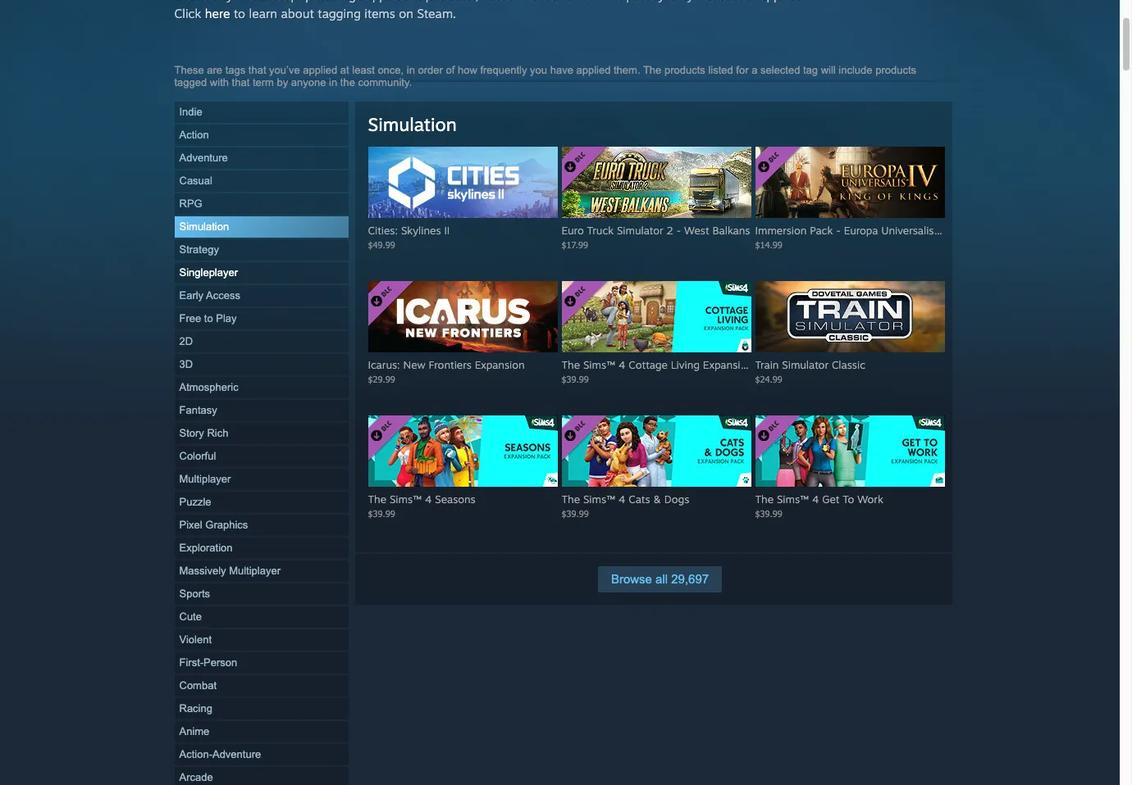Task type: locate. For each thing, give the bounding box(es) containing it.
sports
[[179, 588, 210, 600]]

click here to learn about tagging items on steam.
[[174, 6, 456, 21]]

seasons
[[435, 493, 476, 506]]

4 inside the sims™ 4 cottage living expansion pack $39.99
[[619, 358, 625, 372]]

tagging
[[318, 6, 361, 21]]

4 left cottage
[[619, 358, 625, 372]]

simulator right train
[[782, 358, 829, 372]]

2 expansion from the left
[[703, 358, 753, 372]]

cottage
[[629, 358, 668, 372]]

how
[[458, 64, 477, 76]]

action-adventure
[[179, 749, 261, 761]]

at
[[340, 64, 349, 76]]

0 vertical spatial of
[[446, 64, 455, 76]]

- right 2
[[676, 224, 681, 237]]

anyone
[[291, 76, 326, 89]]

adventure up the arcade
[[212, 749, 261, 761]]

rich
[[207, 427, 228, 440]]

sims™ left the seasons
[[390, 493, 422, 506]]

the inside the sims™ 4 cottage living expansion pack $39.99
[[562, 358, 580, 372]]

the for the sims™ 4 get to work
[[755, 493, 774, 506]]

1 horizontal spatial products
[[875, 64, 916, 76]]

0 vertical spatial simulator
[[617, 224, 663, 237]]

4 for get
[[812, 493, 819, 506]]

4 inside 'the sims™ 4 cats & dogs $39.99'
[[619, 493, 625, 506]]

tagged
[[174, 76, 207, 89]]

the left get
[[755, 493, 774, 506]]

0 horizontal spatial pack
[[756, 358, 779, 372]]

1 vertical spatial adventure
[[212, 749, 261, 761]]

multiplayer right massively
[[229, 565, 281, 578]]

browse all 29,697
[[611, 573, 709, 587]]

0 horizontal spatial of
[[446, 64, 455, 76]]

train
[[755, 358, 779, 372]]

have
[[550, 64, 573, 76]]

1 horizontal spatial simulator
[[782, 358, 829, 372]]

0 horizontal spatial applied
[[303, 64, 337, 76]]

sims™ for get
[[777, 493, 809, 506]]

1 vertical spatial simulator
[[782, 358, 829, 372]]

the
[[340, 76, 355, 89]]

1 horizontal spatial expansion
[[703, 358, 753, 372]]

in left the
[[329, 76, 337, 89]]

1 vertical spatial simulation
[[179, 221, 229, 233]]

$39.99 inside the sims™ 4 cottage living expansion pack $39.99
[[562, 374, 589, 385]]

0 horizontal spatial expansion
[[475, 358, 525, 372]]

here link
[[205, 6, 230, 21]]

the left the seasons
[[368, 493, 386, 506]]

simulation
[[368, 113, 457, 135], [179, 221, 229, 233]]

0 horizontal spatial products
[[664, 64, 705, 76]]

will
[[821, 64, 836, 76]]

sims™ inside the sims™ 4 get to work $39.99
[[777, 493, 809, 506]]

products right include
[[875, 64, 916, 76]]

0 vertical spatial simulation
[[368, 113, 457, 135]]

the left cats
[[562, 493, 580, 506]]

4 inside the sims™ 4 seasons $39.99
[[425, 493, 432, 506]]

to right 'here'
[[234, 6, 245, 21]]

you've
[[269, 64, 300, 76]]

pack left europa on the right of page
[[810, 224, 833, 237]]

sims™ left cottage
[[583, 358, 615, 372]]

expansion inside the sims™ 4 cottage living expansion pack $39.99
[[703, 358, 753, 372]]

violent
[[179, 634, 212, 646]]

pack inside the sims™ 4 cottage living expansion pack $39.99
[[756, 358, 779, 372]]

$39.99 inside 'the sims™ 4 cats & dogs $39.99'
[[562, 509, 589, 519]]

4 left cats
[[619, 493, 625, 506]]

the inside the sims™ 4 get to work $39.99
[[755, 493, 774, 506]]

once,
[[378, 64, 404, 76]]

these are tags that you've applied at least once, in order of how frequently you have applied them. the products listed for a selected tag will include products tagged with that term by anyone in the community.
[[174, 64, 916, 89]]

early
[[179, 290, 204, 302]]

sims™ inside the sims™ 4 cottage living expansion pack $39.99
[[583, 358, 615, 372]]

simulator left 2
[[617, 224, 663, 237]]

the sims™ 4 cottage living expansion pack $39.99
[[562, 358, 779, 385]]

1 vertical spatial of
[[978, 224, 988, 237]]

applied
[[303, 64, 337, 76], [576, 64, 611, 76]]

multiplayer
[[179, 473, 231, 486], [229, 565, 281, 578]]

the inside 'the sims™ 4 cats & dogs $39.99'
[[562, 493, 580, 506]]

4 left get
[[812, 493, 819, 506]]

0 vertical spatial to
[[234, 6, 245, 21]]

the
[[643, 64, 661, 76], [562, 358, 580, 372], [368, 493, 386, 506], [562, 493, 580, 506], [755, 493, 774, 506]]

order
[[418, 64, 443, 76]]

simulator inside train simulator classic $24.99
[[782, 358, 829, 372]]

expansion left train
[[703, 358, 753, 372]]

simulation down community.
[[368, 113, 457, 135]]

0 horizontal spatial simulator
[[617, 224, 663, 237]]

$14.99
[[755, 240, 782, 250]]

free
[[179, 313, 201, 325]]

applied left at
[[303, 64, 337, 76]]

to
[[843, 493, 854, 506]]

$39.99 inside the sims™ 4 get to work $39.99
[[755, 509, 782, 519]]

1 - from the left
[[676, 224, 681, 237]]

are
[[207, 64, 222, 76]]

frontiers
[[429, 358, 472, 372]]

to
[[234, 6, 245, 21], [204, 313, 213, 325]]

get
[[822, 493, 840, 506]]

1 applied from the left
[[303, 64, 337, 76]]

expansion right frontiers on the top left of the page
[[475, 358, 525, 372]]

singleplayer
[[179, 267, 238, 279]]

1 horizontal spatial applied
[[576, 64, 611, 76]]

1 horizontal spatial simulation
[[368, 113, 457, 135]]

of right king
[[978, 224, 988, 237]]

1 horizontal spatial to
[[234, 6, 245, 21]]

action
[[179, 129, 209, 141]]

the left cottage
[[562, 358, 580, 372]]

29,697
[[671, 573, 709, 587]]

1 horizontal spatial -
[[836, 224, 841, 237]]

cities:
[[368, 224, 398, 237]]

2 - from the left
[[836, 224, 841, 237]]

sims™ left cats
[[583, 493, 615, 506]]

4 for cats
[[619, 493, 625, 506]]

1 horizontal spatial of
[[978, 224, 988, 237]]

$29.99
[[368, 374, 395, 385]]

sims™
[[583, 358, 615, 372], [390, 493, 422, 506], [583, 493, 615, 506], [777, 493, 809, 506]]

graphics
[[205, 519, 248, 532]]

colorful
[[179, 450, 216, 463]]

sims™ inside 'the sims™ 4 cats & dogs $39.99'
[[583, 493, 615, 506]]

pixel
[[179, 519, 202, 532]]

sims™ left get
[[777, 493, 809, 506]]

sims™ for cats
[[583, 493, 615, 506]]

4
[[619, 358, 625, 372], [425, 493, 432, 506], [619, 493, 625, 506], [812, 493, 819, 506]]

train simulator classic $24.99
[[755, 358, 866, 385]]

- left europa on the right of page
[[836, 224, 841, 237]]

1 horizontal spatial pack
[[810, 224, 833, 237]]

0 horizontal spatial -
[[676, 224, 681, 237]]

$49.99
[[368, 240, 395, 250]]

pack
[[810, 224, 833, 237], [756, 358, 779, 372]]

1 expansion from the left
[[475, 358, 525, 372]]

products left listed
[[664, 64, 705, 76]]

in
[[407, 64, 415, 76], [329, 76, 337, 89]]

listed
[[708, 64, 733, 76]]

balkans
[[712, 224, 750, 237]]

work
[[857, 493, 883, 506]]

1 vertical spatial to
[[204, 313, 213, 325]]

term
[[253, 76, 274, 89]]

here
[[205, 6, 230, 21]]

simulation link
[[368, 113, 457, 135]]

these
[[174, 64, 204, 76]]

massively
[[179, 565, 226, 578]]

the right them.
[[643, 64, 661, 76]]

action-
[[179, 749, 212, 761]]

in left order on the left of page
[[407, 64, 415, 76]]

of left "how"
[[446, 64, 455, 76]]

the inside the sims™ 4 seasons $39.99
[[368, 493, 386, 506]]

simulator
[[617, 224, 663, 237], [782, 358, 829, 372]]

4 inside the sims™ 4 get to work $39.99
[[812, 493, 819, 506]]

rpg
[[179, 198, 202, 210]]

adventure up casual at the top left of page
[[179, 152, 228, 164]]

pack up "$24.99"
[[756, 358, 779, 372]]

simulation up the strategy
[[179, 221, 229, 233]]

0 horizontal spatial to
[[204, 313, 213, 325]]

about
[[281, 6, 314, 21]]

multiplayer down colorful
[[179, 473, 231, 486]]

applied right have
[[576, 64, 611, 76]]

combat
[[179, 680, 217, 692]]

1 vertical spatial pack
[[756, 358, 779, 372]]

4 left the seasons
[[425, 493, 432, 506]]

the inside these are tags that you've applied at least once, in order of how frequently you have applied them. the products listed for a selected tag will include products tagged with that term by anyone in the community.
[[643, 64, 661, 76]]

adventure
[[179, 152, 228, 164], [212, 749, 261, 761]]

arcade
[[179, 772, 213, 784]]

sims™ inside the sims™ 4 seasons $39.99
[[390, 493, 422, 506]]

$17.99
[[562, 240, 588, 250]]

0 vertical spatial pack
[[810, 224, 833, 237]]

them.
[[614, 64, 640, 76]]

to left play
[[204, 313, 213, 325]]



Task type: vqa. For each thing, say whether or not it's contained in the screenshot.
Expansion within the The Sims™ 4 Cottage Living Expansion Pack $39.99
yes



Task type: describe. For each thing, give the bounding box(es) containing it.
icarus: new frontiers expansion $29.99
[[368, 358, 525, 385]]

all
[[655, 573, 668, 587]]

selected
[[760, 64, 800, 76]]

casual
[[179, 175, 212, 187]]

immersion
[[755, 224, 807, 237]]

indie
[[179, 106, 202, 118]]

that right the with
[[232, 76, 250, 89]]

2
[[667, 224, 673, 237]]

strategy
[[179, 244, 219, 256]]

racing
[[179, 703, 212, 715]]

ii
[[444, 224, 450, 237]]

the sims™ 4 cats & dogs $39.99
[[562, 493, 689, 519]]

browse all 29,697 link
[[598, 567, 722, 593]]

early access
[[179, 290, 240, 302]]

free to play
[[179, 313, 237, 325]]

that right "tags"
[[248, 64, 266, 76]]

anime
[[179, 726, 209, 738]]

puzzle
[[179, 496, 211, 509]]

for
[[736, 64, 749, 76]]

- inside euro truck simulator 2 - west balkans $17.99
[[676, 224, 681, 237]]

the sims™ 4 seasons $39.99
[[368, 493, 476, 519]]

expansion inside icarus: new frontiers expansion $29.99
[[475, 358, 525, 372]]

first-
[[179, 657, 204, 669]]

4 for seasons
[[425, 493, 432, 506]]

tag
[[803, 64, 818, 76]]

access
[[206, 290, 240, 302]]

2 applied from the left
[[576, 64, 611, 76]]

the for the sims™ 4 cottage living expansion pack
[[562, 358, 580, 372]]

skylines
[[401, 224, 441, 237]]

story rich
[[179, 427, 228, 440]]

pixel graphics
[[179, 519, 248, 532]]

tags
[[225, 64, 245, 76]]

first-person
[[179, 657, 237, 669]]

1 products from the left
[[664, 64, 705, 76]]

click
[[174, 6, 201, 21]]

of inside immersion pack - europa universalis iv: king of kings $14.99
[[978, 224, 988, 237]]

person
[[204, 657, 237, 669]]

atmospheric
[[179, 381, 239, 394]]

0 vertical spatial adventure
[[179, 152, 228, 164]]

universalis
[[881, 224, 934, 237]]

the for the sims™ 4 seasons
[[368, 493, 386, 506]]

massively multiplayer
[[179, 565, 281, 578]]

icarus:
[[368, 358, 400, 372]]

items
[[364, 6, 395, 21]]

cats
[[629, 493, 650, 506]]

fantasy
[[179, 404, 217, 417]]

sims™ for seasons
[[390, 493, 422, 506]]

community.
[[358, 76, 412, 89]]

story
[[179, 427, 204, 440]]

0 horizontal spatial in
[[329, 76, 337, 89]]

iv:
[[937, 224, 950, 237]]

play
[[216, 313, 237, 325]]

simulator inside euro truck simulator 2 - west balkans $17.99
[[617, 224, 663, 237]]

you
[[530, 64, 547, 76]]

- inside immersion pack - europa universalis iv: king of kings $14.99
[[836, 224, 841, 237]]

2d
[[179, 336, 193, 348]]

classic
[[832, 358, 866, 372]]

0 horizontal spatial simulation
[[179, 221, 229, 233]]

3d
[[179, 358, 193, 371]]

truck
[[587, 224, 614, 237]]

the sims™ 4 get to work $39.99
[[755, 493, 883, 519]]

cities: skylines ii $49.99
[[368, 224, 450, 250]]

living
[[671, 358, 700, 372]]

1 horizontal spatial in
[[407, 64, 415, 76]]

on
[[399, 6, 413, 21]]

west
[[684, 224, 709, 237]]

king
[[953, 224, 975, 237]]

cute
[[179, 611, 202, 623]]

0 vertical spatial multiplayer
[[179, 473, 231, 486]]

new
[[403, 358, 425, 372]]

4 for cottage
[[619, 358, 625, 372]]

1 vertical spatial multiplayer
[[229, 565, 281, 578]]

include
[[839, 64, 872, 76]]

learn
[[249, 6, 277, 21]]

steam.
[[417, 6, 456, 21]]

of inside these are tags that you've applied at least once, in order of how frequently you have applied them. the products listed for a selected tag will include products tagged with that term by anyone in the community.
[[446, 64, 455, 76]]

2 products from the left
[[875, 64, 916, 76]]

$39.99 inside the sims™ 4 seasons $39.99
[[368, 509, 395, 519]]

europa
[[844, 224, 878, 237]]

browse
[[611, 573, 652, 587]]

euro
[[562, 224, 584, 237]]

by
[[277, 76, 288, 89]]

&
[[653, 493, 661, 506]]

sims™ for cottage
[[583, 358, 615, 372]]

pack inside immersion pack - europa universalis iv: king of kings $14.99
[[810, 224, 833, 237]]

the for the sims™ 4 cats & dogs
[[562, 493, 580, 506]]

euro truck simulator 2 - west balkans $17.99
[[562, 224, 750, 250]]

with
[[210, 76, 229, 89]]

least
[[352, 64, 375, 76]]



